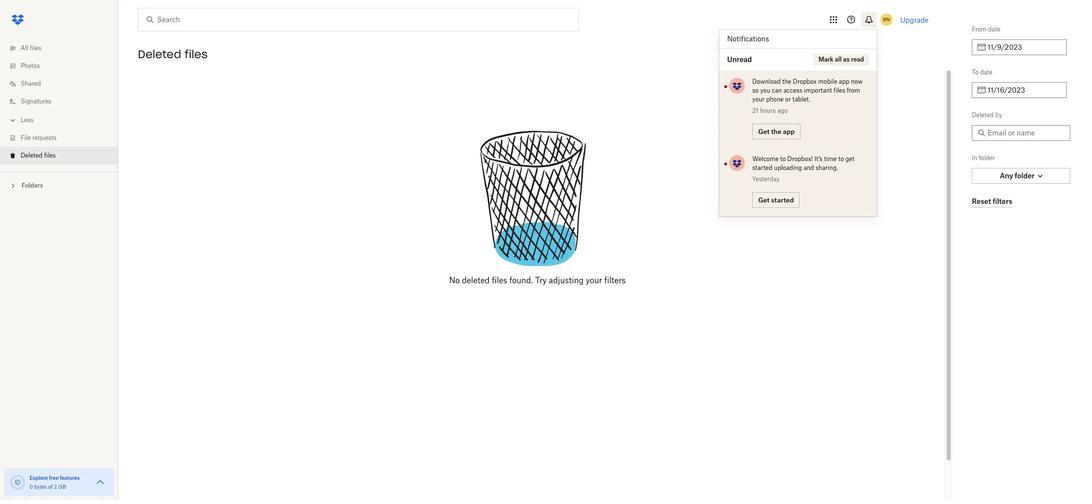 Task type: vqa. For each thing, say whether or not it's contained in the screenshot.
Select
no



Task type: locate. For each thing, give the bounding box(es) containing it.
tablet.
[[793, 96, 811, 103]]

2 horizontal spatial deleted
[[973, 111, 995, 119]]

free
[[49, 475, 59, 481]]

folders
[[22, 182, 43, 189]]

app down the ago
[[784, 127, 795, 135]]

0 horizontal spatial deleted
[[21, 152, 43, 159]]

0 vertical spatial started
[[753, 164, 773, 171]]

app
[[840, 78, 850, 85], [784, 127, 795, 135]]

file
[[21, 134, 31, 141]]

so
[[753, 87, 759, 94]]

0 horizontal spatial app
[[784, 127, 795, 135]]

1 get from the top
[[759, 127, 770, 135]]

in folder
[[973, 154, 996, 162]]

explore
[[30, 475, 48, 481]]

files inside list item
[[44, 152, 56, 159]]

deleted
[[138, 47, 181, 61], [973, 111, 995, 119], [21, 152, 43, 159]]

1 vertical spatial date
[[981, 68, 993, 76]]

list
[[0, 34, 118, 171]]

2 to from the left
[[839, 155, 845, 163]]

all files
[[21, 44, 41, 52]]

signatures link
[[8, 93, 118, 110]]

welcome to dropbox! it's time to get started uploading and sharing. yesterday
[[753, 155, 855, 183]]

welcome
[[753, 155, 779, 163]]

mobile
[[819, 78, 838, 85]]

dropbox
[[794, 78, 817, 85]]

started down the welcome
[[753, 164, 773, 171]]

0 horizontal spatial your
[[586, 275, 603, 285]]

shared link
[[8, 75, 118, 93]]

filters
[[605, 275, 626, 285]]

mark all as read button
[[814, 54, 870, 66]]

2 vertical spatial deleted
[[21, 152, 43, 159]]

your
[[753, 96, 765, 103], [586, 275, 603, 285]]

photos link
[[8, 57, 118, 75]]

upgrade link
[[901, 16, 929, 24]]

date right to
[[981, 68, 993, 76]]

2 get from the top
[[759, 196, 770, 204]]

1 horizontal spatial your
[[753, 96, 765, 103]]

ago
[[778, 107, 788, 114]]

your left filters
[[586, 275, 603, 285]]

in
[[973, 154, 978, 162]]

0 horizontal spatial to
[[781, 155, 787, 163]]

get inside button
[[759, 196, 770, 204]]

to
[[973, 68, 979, 76]]

yesterday
[[753, 175, 780, 183]]

to
[[781, 155, 787, 163], [839, 155, 845, 163]]

and
[[804, 164, 815, 171]]

as
[[844, 56, 850, 63]]

download the dropbox mobile app now so you can access important files from your phone or tablet. 21 hours ago
[[753, 78, 864, 114]]

deleted files link
[[8, 147, 118, 165]]

hours
[[761, 107, 776, 114]]

1 vertical spatial started
[[772, 196, 795, 204]]

started
[[753, 164, 773, 171], [772, 196, 795, 204]]

mark all as read
[[819, 56, 865, 63]]

features
[[60, 475, 80, 481]]

your inside download the dropbox mobile app now so you can access important files from your phone or tablet. 21 hours ago
[[753, 96, 765, 103]]

folders button
[[0, 178, 118, 193]]

1 horizontal spatial app
[[840, 78, 850, 85]]

0
[[30, 484, 33, 490]]

get
[[759, 127, 770, 135], [759, 196, 770, 204]]

bytes
[[34, 484, 47, 490]]

mark
[[819, 56, 834, 63]]

1 vertical spatial your
[[586, 275, 603, 285]]

the inside button
[[772, 127, 782, 135]]

download
[[753, 78, 781, 85]]

1 vertical spatial deleted files
[[21, 152, 56, 159]]

date right from
[[989, 26, 1001, 33]]

or
[[786, 96, 792, 103]]

file requests link
[[8, 129, 118, 147]]

folder
[[980, 154, 996, 162]]

0 vertical spatial app
[[840, 78, 850, 85]]

the for get
[[772, 127, 782, 135]]

deleted files
[[138, 47, 208, 61], [21, 152, 56, 159]]

0 horizontal spatial the
[[772, 127, 782, 135]]

app inside button
[[784, 127, 795, 135]]

deleted inside list item
[[21, 152, 43, 159]]

1 vertical spatial app
[[784, 127, 795, 135]]

1 horizontal spatial deleted files
[[138, 47, 208, 61]]

all
[[836, 56, 842, 63]]

1 horizontal spatial the
[[783, 78, 792, 85]]

0 vertical spatial get
[[759, 127, 770, 135]]

deleted by
[[973, 111, 1003, 119]]

1 horizontal spatial deleted
[[138, 47, 181, 61]]

requests
[[32, 134, 57, 141]]

files
[[30, 44, 41, 52], [185, 47, 208, 61], [834, 87, 846, 94], [44, 152, 56, 159], [492, 275, 508, 285]]

date
[[989, 26, 1001, 33], [981, 68, 993, 76]]

to up the uploading
[[781, 155, 787, 163]]

now
[[852, 78, 864, 85]]

1 vertical spatial the
[[772, 127, 782, 135]]

app left now
[[840, 78, 850, 85]]

the up access
[[783, 78, 792, 85]]

welcome to dropbox! it's time to get started uploading and sharing. button
[[753, 155, 868, 172]]

1 horizontal spatial to
[[839, 155, 845, 163]]

all files link
[[8, 39, 118, 57]]

started down 'yesterday'
[[772, 196, 795, 204]]

you
[[761, 87, 771, 94]]

found.
[[510, 275, 533, 285]]

file requests
[[21, 134, 57, 141]]

0 vertical spatial date
[[989, 26, 1001, 33]]

to left the get
[[839, 155, 845, 163]]

the
[[783, 78, 792, 85], [772, 127, 782, 135]]

get inside button
[[759, 127, 770, 135]]

your down so
[[753, 96, 765, 103]]

deleted
[[462, 275, 490, 285]]

the inside download the dropbox mobile app now so you can access important files from your phone or tablet. 21 hours ago
[[783, 78, 792, 85]]

get down 'yesterday'
[[759, 196, 770, 204]]

date for to date
[[981, 68, 993, 76]]

0 vertical spatial the
[[783, 78, 792, 85]]

by
[[996, 111, 1003, 119]]

0 vertical spatial your
[[753, 96, 765, 103]]

From date text field
[[989, 42, 1062, 53]]

1 vertical spatial get
[[759, 196, 770, 204]]

the down the ago
[[772, 127, 782, 135]]

1 vertical spatial deleted
[[973, 111, 995, 119]]

notifications
[[728, 34, 770, 43]]

0 horizontal spatial deleted files
[[21, 152, 56, 159]]

get down hours
[[759, 127, 770, 135]]

phone
[[767, 96, 784, 103]]

read
[[852, 56, 865, 63]]



Task type: describe. For each thing, give the bounding box(es) containing it.
deleted files list item
[[0, 147, 118, 165]]

get the app button
[[753, 124, 801, 139]]

get started button
[[753, 192, 800, 208]]

important
[[805, 87, 833, 94]]

0 vertical spatial deleted
[[138, 47, 181, 61]]

access
[[784, 87, 803, 94]]

deleted files inside list item
[[21, 152, 56, 159]]

less
[[21, 116, 34, 124]]

0 vertical spatial deleted files
[[138, 47, 208, 61]]

photos
[[21, 62, 40, 69]]

it's
[[815, 155, 823, 163]]

signatures
[[21, 98, 51, 105]]

from date
[[973, 26, 1001, 33]]

time
[[825, 155, 837, 163]]

dropbox image
[[8, 10, 28, 30]]

no deleted files found. try adjusting your filters
[[449, 275, 626, 285]]

of
[[48, 484, 53, 490]]

started inside 'welcome to dropbox! it's time to get started uploading and sharing. yesterday'
[[753, 164, 773, 171]]

get started
[[759, 196, 795, 204]]

upgrade
[[901, 16, 929, 24]]

2
[[54, 484, 57, 490]]

no
[[449, 275, 460, 285]]

shared
[[21, 80, 41, 87]]

To date text field
[[989, 85, 1062, 96]]

get for get the app
[[759, 127, 770, 135]]

from
[[973, 26, 987, 33]]

the for download
[[783, 78, 792, 85]]

uploading
[[775, 164, 803, 171]]

download the dropbox mobile app now so you can access important files from your phone or tablet. button
[[753, 77, 868, 104]]

21
[[753, 107, 759, 114]]

dropbox!
[[788, 155, 814, 163]]

try
[[536, 275, 547, 285]]

adjusting
[[549, 275, 584, 285]]

sharing.
[[816, 164, 839, 171]]

get the app
[[759, 127, 795, 135]]

all
[[21, 44, 28, 52]]

1 to from the left
[[781, 155, 787, 163]]

gb
[[58, 484, 66, 490]]

to date
[[973, 68, 993, 76]]

list containing all files
[[0, 34, 118, 171]]

explore free features 0 bytes of 2 gb
[[30, 475, 80, 490]]

unread
[[728, 55, 753, 64]]

app inside download the dropbox mobile app now so you can access important files from your phone or tablet. 21 hours ago
[[840, 78, 850, 85]]

files inside download the dropbox mobile app now so you can access important files from your phone or tablet. 21 hours ago
[[834, 87, 846, 94]]

date for from date
[[989, 26, 1001, 33]]

quota usage element
[[10, 475, 26, 490]]

from
[[848, 87, 861, 94]]

started inside button
[[772, 196, 795, 204]]

get
[[846, 155, 855, 163]]

less image
[[8, 115, 18, 125]]

get for get started
[[759, 196, 770, 204]]

can
[[773, 87, 783, 94]]



